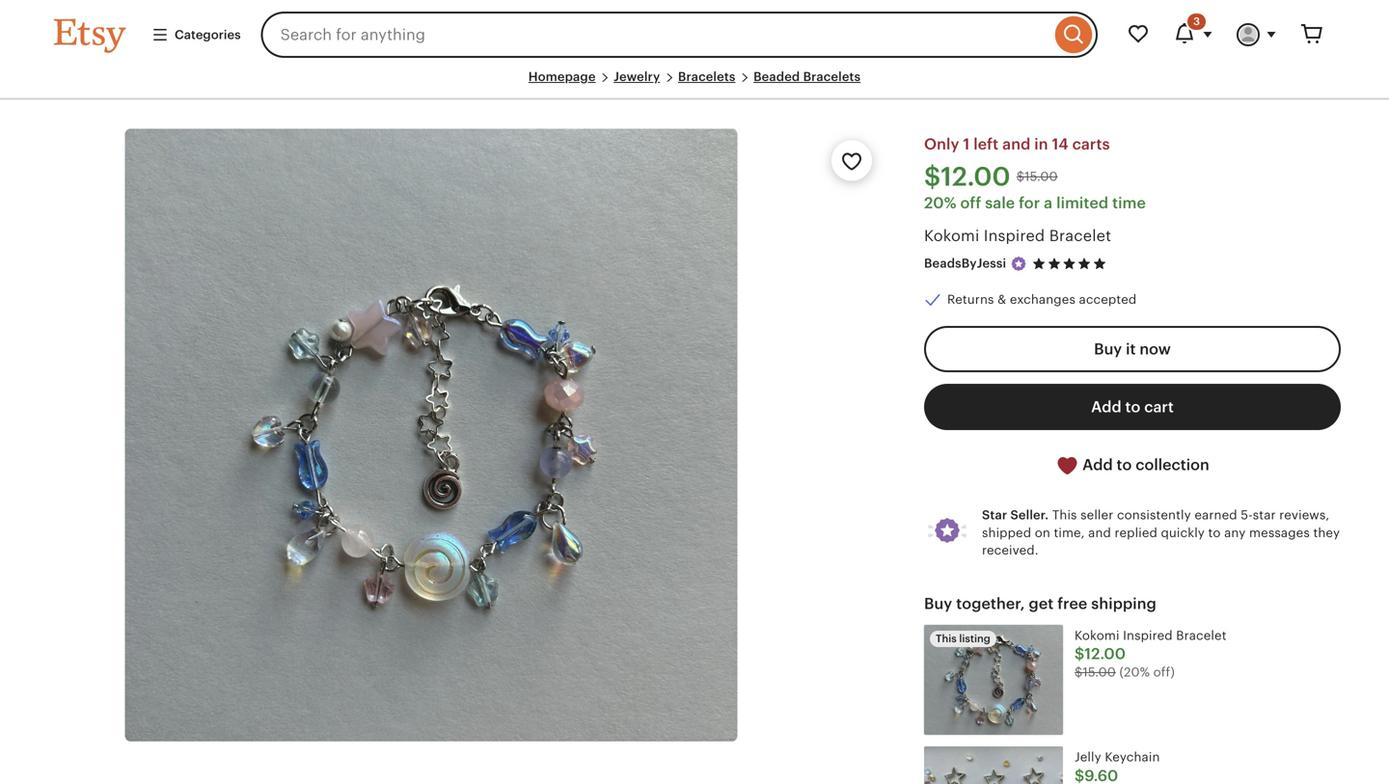 Task type: describe. For each thing, give the bounding box(es) containing it.
star
[[1253, 508, 1276, 523]]

sale
[[985, 195, 1015, 212]]

20%
[[924, 195, 957, 212]]

12.00
[[1085, 645, 1126, 663]]

jelly keychain link
[[924, 747, 1341, 784]]

2 $ from the top
[[1075, 665, 1083, 680]]

homepage link
[[528, 69, 596, 84]]

star_seller image
[[1010, 255, 1027, 273]]

kokomi for kokomi inspired bracelet
[[924, 227, 980, 245]]

0 horizontal spatial and
[[1002, 136, 1031, 153]]

5-
[[1241, 508, 1253, 523]]

returns & exchanges accepted
[[947, 293, 1137, 307]]

beaded bracelets link
[[753, 69, 861, 84]]

Search for anything text field
[[261, 12, 1051, 58]]

beadsbyjessi
[[924, 256, 1006, 271]]

categories button
[[137, 17, 255, 52]]

1
[[963, 136, 970, 153]]

jewelry link
[[614, 69, 660, 84]]

add to collection button
[[924, 442, 1341, 489]]

now
[[1140, 340, 1171, 358]]

for
[[1019, 195, 1040, 212]]

star seller.
[[982, 508, 1049, 523]]

categories
[[175, 27, 241, 42]]

15.00
[[1083, 665, 1116, 680]]

this for seller
[[1052, 508, 1077, 523]]

this listing
[[936, 633, 990, 645]]

beadsbyjessi link
[[924, 256, 1006, 271]]

kokomi inspired bracelet
[[924, 227, 1111, 245]]

it
[[1126, 340, 1136, 358]]

add for add to collection
[[1082, 456, 1113, 474]]

free
[[1058, 595, 1088, 612]]

returns
[[947, 293, 994, 307]]

collection
[[1136, 456, 1209, 474]]

inspired for kokomi inspired bracelet $ 12.00 $ 15.00 (20% off)
[[1123, 628, 1173, 643]]

cart
[[1144, 398, 1174, 416]]

time
[[1112, 195, 1146, 212]]

kokomi inspired bracelet $ 12.00 $ 15.00 (20% off)
[[1075, 628, 1227, 680]]

none search field inside categories 'banner'
[[261, 12, 1098, 58]]

time,
[[1054, 526, 1085, 540]]

to for collection
[[1117, 456, 1132, 474]]

beaded bracelets
[[753, 69, 861, 84]]

shipped
[[982, 526, 1031, 540]]

exchanges
[[1010, 293, 1076, 307]]

messages
[[1249, 526, 1310, 540]]

any
[[1224, 526, 1246, 540]]

in
[[1034, 136, 1048, 153]]

bracelet for kokomi inspired bracelet $ 12.00 $ 15.00 (20% off)
[[1176, 628, 1227, 643]]

on
[[1035, 526, 1050, 540]]

together,
[[956, 595, 1025, 612]]

bracelet for kokomi inspired bracelet
[[1049, 227, 1111, 245]]

bracelets link
[[678, 69, 736, 84]]



Task type: vqa. For each thing, say whether or not it's contained in the screenshot.
"BEADED"
yes



Task type: locate. For each thing, give the bounding box(es) containing it.
only 1 left and in 14 carts
[[924, 136, 1110, 153]]

buy inside button
[[1094, 340, 1122, 358]]

0 horizontal spatial this
[[936, 633, 957, 645]]

this for listing
[[936, 633, 957, 645]]

1 horizontal spatial this
[[1052, 508, 1077, 523]]

beaded
[[753, 69, 800, 84]]

buy it now
[[1094, 340, 1171, 358]]

received.
[[982, 543, 1039, 558]]

inspired
[[984, 227, 1045, 245], [1123, 628, 1173, 643]]

add to collection
[[1079, 456, 1209, 474]]

(20%
[[1119, 665, 1150, 680]]

inspired for kokomi inspired bracelet
[[984, 227, 1045, 245]]

1 vertical spatial add
[[1082, 456, 1113, 474]]

consistently
[[1117, 508, 1191, 523]]

20% off sale for a limited time
[[924, 195, 1146, 212]]

a
[[1044, 195, 1053, 212]]

bracelets right beaded
[[803, 69, 861, 84]]

1 vertical spatial buy
[[924, 595, 952, 612]]

2 vertical spatial to
[[1208, 526, 1221, 540]]

quickly
[[1161, 526, 1205, 540]]

1 vertical spatial $
[[1075, 665, 1083, 680]]

0 horizontal spatial buy
[[924, 595, 952, 612]]

accepted
[[1079, 293, 1137, 307]]

kokomi up beadsbyjessi
[[924, 227, 980, 245]]

0 vertical spatial bracelet
[[1049, 227, 1111, 245]]

1 horizontal spatial buy
[[1094, 340, 1122, 358]]

inspired up star_seller icon
[[984, 227, 1045, 245]]

0 horizontal spatial bracelet
[[1049, 227, 1111, 245]]

0 horizontal spatial inspired
[[984, 227, 1045, 245]]

replied
[[1115, 526, 1158, 540]]

1 vertical spatial to
[[1117, 456, 1132, 474]]

buy left it
[[1094, 340, 1122, 358]]

add
[[1091, 398, 1122, 416], [1082, 456, 1113, 474]]

this left listing on the right bottom of the page
[[936, 633, 957, 645]]

0 vertical spatial kokomi
[[924, 227, 980, 245]]

jewelry
[[614, 69, 660, 84]]

bracelets
[[678, 69, 736, 84], [803, 69, 861, 84]]

jelly keychain image
[[924, 747, 1063, 784]]

listing
[[959, 633, 990, 645]]

kokomi inspired bracelet image
[[924, 625, 1063, 735]]

kokomi up 12.00
[[1075, 628, 1120, 643]]

menu bar
[[54, 69, 1335, 100]]

2 bracelets from the left
[[803, 69, 861, 84]]

off)
[[1153, 665, 1175, 680]]

homepage
[[528, 69, 596, 84]]

1 vertical spatial and
[[1088, 526, 1111, 540]]

3 button
[[1161, 12, 1225, 58]]

buy it now button
[[924, 326, 1341, 372]]

buy
[[1094, 340, 1122, 358], [924, 595, 952, 612]]

None search field
[[261, 12, 1098, 58]]

shipping
[[1091, 595, 1157, 612]]

1 vertical spatial kokomi
[[1075, 628, 1120, 643]]

carts
[[1072, 136, 1110, 153]]

categories banner
[[19, 0, 1370, 69]]

kokomi inside kokomi inspired bracelet $ 12.00 $ 15.00 (20% off)
[[1075, 628, 1120, 643]]

1 horizontal spatial inspired
[[1123, 628, 1173, 643]]

buy together, get free shipping
[[924, 595, 1157, 612]]

0 vertical spatial add
[[1091, 398, 1122, 416]]

and left in
[[1002, 136, 1031, 153]]

3
[[1193, 15, 1200, 27]]

buy for buy together, get free shipping
[[924, 595, 952, 612]]

they
[[1313, 526, 1340, 540]]

to
[[1125, 398, 1141, 416], [1117, 456, 1132, 474], [1208, 526, 1221, 540]]

$ left (20%
[[1075, 665, 1083, 680]]

kokomi
[[924, 227, 980, 245], [1075, 628, 1120, 643]]

add to cart button
[[924, 384, 1341, 430]]

0 vertical spatial inspired
[[984, 227, 1045, 245]]

inspired up (20%
[[1123, 628, 1173, 643]]

reviews,
[[1279, 508, 1330, 523]]

1 vertical spatial this
[[936, 633, 957, 645]]

buy up this listing
[[924, 595, 952, 612]]

add up seller in the right bottom of the page
[[1082, 456, 1113, 474]]

1 horizontal spatial and
[[1088, 526, 1111, 540]]

1 horizontal spatial bracelet
[[1176, 628, 1227, 643]]

0 vertical spatial and
[[1002, 136, 1031, 153]]

star
[[982, 508, 1007, 523]]

add left cart
[[1091, 398, 1122, 416]]

0 vertical spatial $
[[1075, 645, 1085, 663]]

1 vertical spatial bracelet
[[1176, 628, 1227, 643]]

get
[[1029, 595, 1054, 612]]

this
[[1052, 508, 1077, 523], [936, 633, 957, 645]]

seller
[[1081, 508, 1114, 523]]

this seller consistently earned 5-star reviews, shipped on time, and replied quickly to any messages they received.
[[982, 508, 1340, 558]]

off
[[960, 195, 981, 212]]

$
[[1075, 645, 1085, 663], [1075, 665, 1083, 680]]

0 vertical spatial buy
[[1094, 340, 1122, 358]]

bracelet inside kokomi inspired bracelet $ 12.00 $ 15.00 (20% off)
[[1176, 628, 1227, 643]]

and down seller in the right bottom of the page
[[1088, 526, 1111, 540]]

&
[[998, 293, 1006, 307]]

0 vertical spatial this
[[1052, 508, 1077, 523]]

this inside this seller consistently earned 5-star reviews, shipped on time, and replied quickly to any messages they received.
[[1052, 508, 1077, 523]]

menu bar containing homepage
[[54, 69, 1335, 100]]

1 $ from the top
[[1075, 645, 1085, 663]]

1 horizontal spatial kokomi
[[1075, 628, 1120, 643]]

14
[[1052, 136, 1068, 153]]

only
[[924, 136, 959, 153]]

left
[[974, 136, 999, 153]]

to down earned
[[1208, 526, 1221, 540]]

$15.00
[[1017, 169, 1058, 184]]

0 horizontal spatial bracelets
[[678, 69, 736, 84]]

add for add to cart
[[1091, 398, 1122, 416]]

kokomi for kokomi inspired bracelet $ 12.00 $ 15.00 (20% off)
[[1075, 628, 1120, 643]]

to inside this seller consistently earned 5-star reviews, shipped on time, and replied quickly to any messages they received.
[[1208, 526, 1221, 540]]

jelly
[[1075, 750, 1101, 765]]

this up time,
[[1052, 508, 1077, 523]]

$12.00
[[924, 162, 1011, 192]]

and inside this seller consistently earned 5-star reviews, shipped on time, and replied quickly to any messages they received.
[[1088, 526, 1111, 540]]

earned
[[1195, 508, 1237, 523]]

to left cart
[[1125, 398, 1141, 416]]

to left collection
[[1117, 456, 1132, 474]]

kokomi inspired bracelet image 1 image
[[125, 129, 738, 742]]

bracelets down search for anything text field
[[678, 69, 736, 84]]

$ up the 15.00
[[1075, 645, 1085, 663]]

keychain
[[1105, 750, 1160, 765]]

jelly keychain
[[1075, 750, 1160, 765]]

limited
[[1056, 195, 1109, 212]]

inspired inside kokomi inspired bracelet $ 12.00 $ 15.00 (20% off)
[[1123, 628, 1173, 643]]

1 vertical spatial inspired
[[1123, 628, 1173, 643]]

1 horizontal spatial bracelets
[[803, 69, 861, 84]]

to for cart
[[1125, 398, 1141, 416]]

$12.00 $15.00
[[924, 162, 1058, 192]]

and
[[1002, 136, 1031, 153], [1088, 526, 1111, 540]]

1 bracelets from the left
[[678, 69, 736, 84]]

0 horizontal spatial kokomi
[[924, 227, 980, 245]]

0 vertical spatial to
[[1125, 398, 1141, 416]]

seller.
[[1010, 508, 1049, 523]]

bracelet
[[1049, 227, 1111, 245], [1176, 628, 1227, 643]]

add to cart
[[1091, 398, 1174, 416]]

buy for buy it now
[[1094, 340, 1122, 358]]



